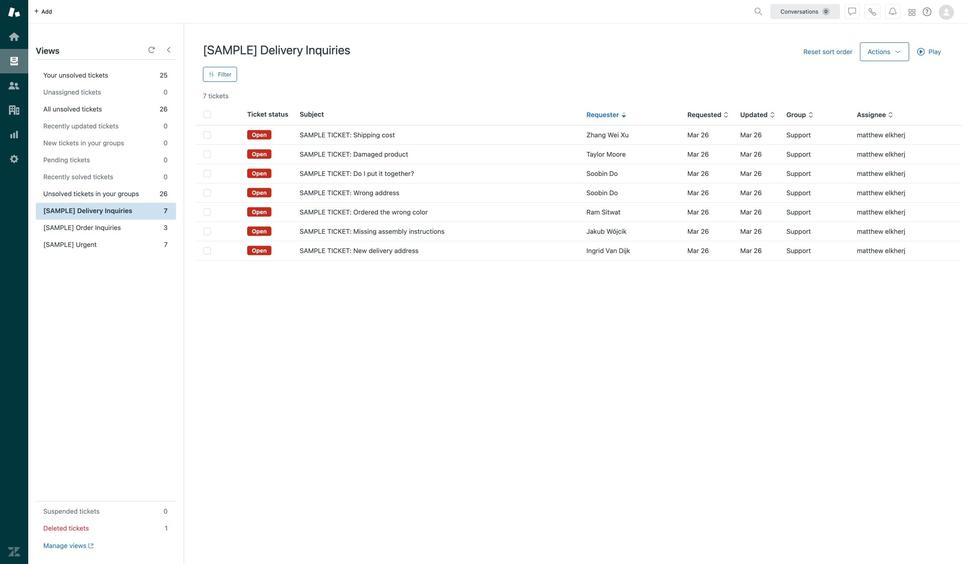 Task type: locate. For each thing, give the bounding box(es) containing it.
zendesk support image
[[8, 6, 20, 18]]

notifications image
[[889, 8, 897, 15]]

2 row from the top
[[196, 145, 961, 164]]

refresh views pane image
[[148, 46, 155, 54]]

7 row from the top
[[196, 241, 961, 261]]

views image
[[8, 55, 20, 67]]

zendesk image
[[8, 546, 20, 559]]

row
[[196, 126, 961, 145], [196, 145, 961, 164], [196, 164, 961, 183], [196, 183, 961, 203], [196, 203, 961, 222], [196, 222, 961, 241], [196, 241, 961, 261]]

get help image
[[923, 8, 932, 16]]

6 row from the top
[[196, 222, 961, 241]]

opens in a new tab image
[[86, 544, 94, 549]]

3 row from the top
[[196, 164, 961, 183]]

reporting image
[[8, 129, 20, 141]]

main element
[[0, 0, 28, 565]]



Task type: vqa. For each thing, say whether or not it's contained in the screenshot.
second row from the bottom of the page
yes



Task type: describe. For each thing, give the bounding box(es) containing it.
hide panel views image
[[165, 46, 172, 54]]

zendesk products image
[[909, 9, 916, 16]]

admin image
[[8, 153, 20, 165]]

1 row from the top
[[196, 126, 961, 145]]

organizations image
[[8, 104, 20, 116]]

button displays agent's chat status as invisible. image
[[849, 8, 856, 15]]

customers image
[[8, 80, 20, 92]]

get started image
[[8, 31, 20, 43]]

4 row from the top
[[196, 183, 961, 203]]

5 row from the top
[[196, 203, 961, 222]]



